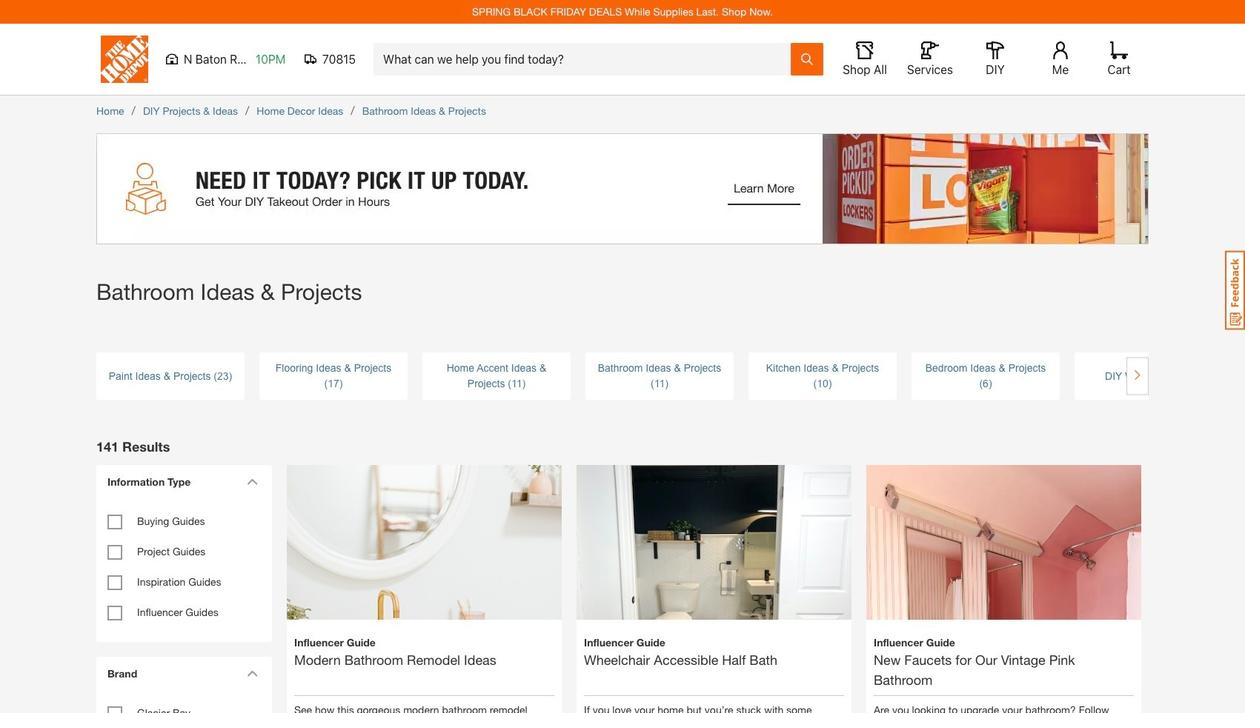 Task type: describe. For each thing, give the bounding box(es) containing it.
What can we help you find today? search field
[[383, 44, 790, 75]]

1 caret icon image from the top
[[247, 479, 258, 485]]

2 caret icon image from the top
[[247, 671, 258, 677]]



Task type: locate. For each thing, give the bounding box(es) containing it.
wheelchair accessible half bath image
[[577, 440, 852, 714]]

feedback link image
[[1225, 251, 1245, 331]]

caret icon image
[[247, 479, 258, 485], [247, 671, 258, 677]]

modern bathroom remodel ideas image
[[287, 440, 562, 714]]

1 vertical spatial caret icon image
[[247, 671, 258, 677]]

0 vertical spatial caret icon image
[[247, 479, 258, 485]]

the home depot logo image
[[101, 36, 148, 83]]



Task type: vqa. For each thing, say whether or not it's contained in the screenshot.
'INTERIOR'
no



